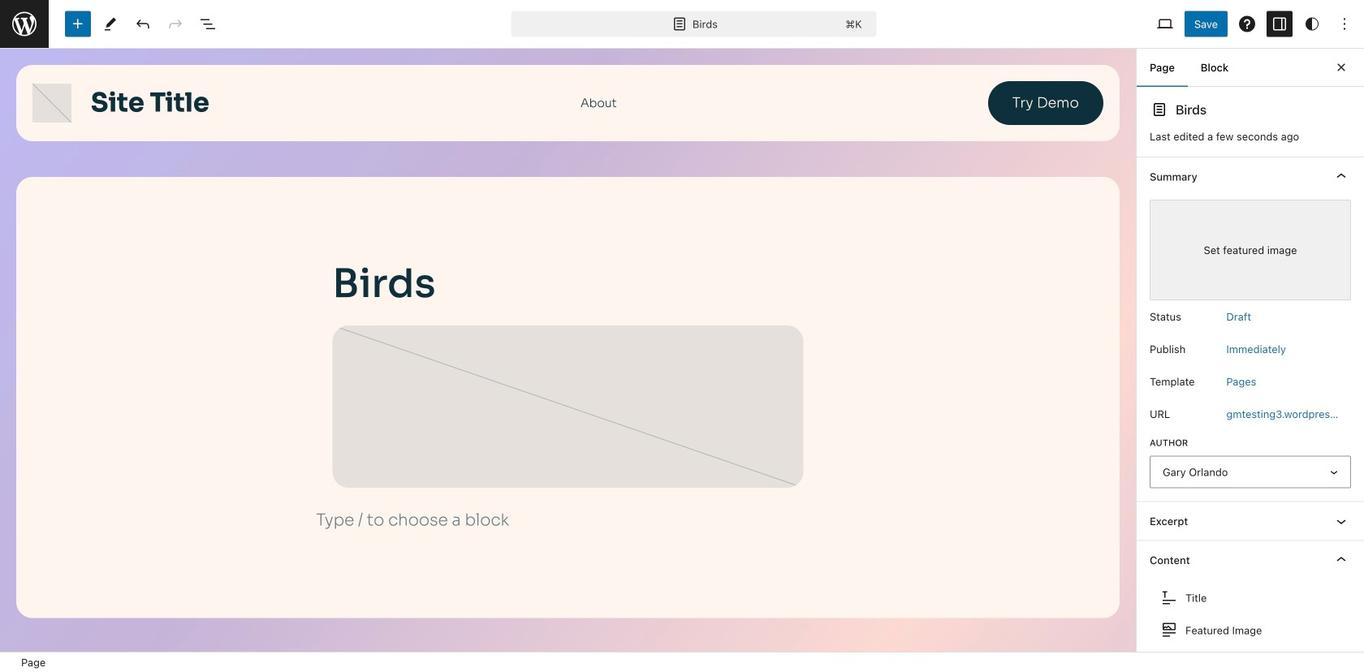 Task type: describe. For each thing, give the bounding box(es) containing it.
editor top bar region
[[0, 0, 1365, 49]]

help image
[[1238, 14, 1258, 34]]

options image
[[1336, 14, 1355, 34]]

redo image
[[166, 14, 185, 34]]

view image
[[1156, 14, 1175, 34]]

tools image
[[101, 14, 120, 34]]

toggle block inserter image
[[68, 14, 88, 34]]



Task type: vqa. For each thing, say whether or not it's contained in the screenshot.
Back image on the left top
no



Task type: locate. For each thing, give the bounding box(es) containing it.
settings image
[[1271, 14, 1290, 34]]

list view image
[[198, 14, 218, 34]]

tab list
[[1137, 48, 1242, 87]]

tab panel
[[1137, 86, 1365, 673]]

close settings image
[[1332, 58, 1352, 77]]

undo image
[[133, 14, 153, 34]]

styles image
[[1303, 14, 1323, 34]]



